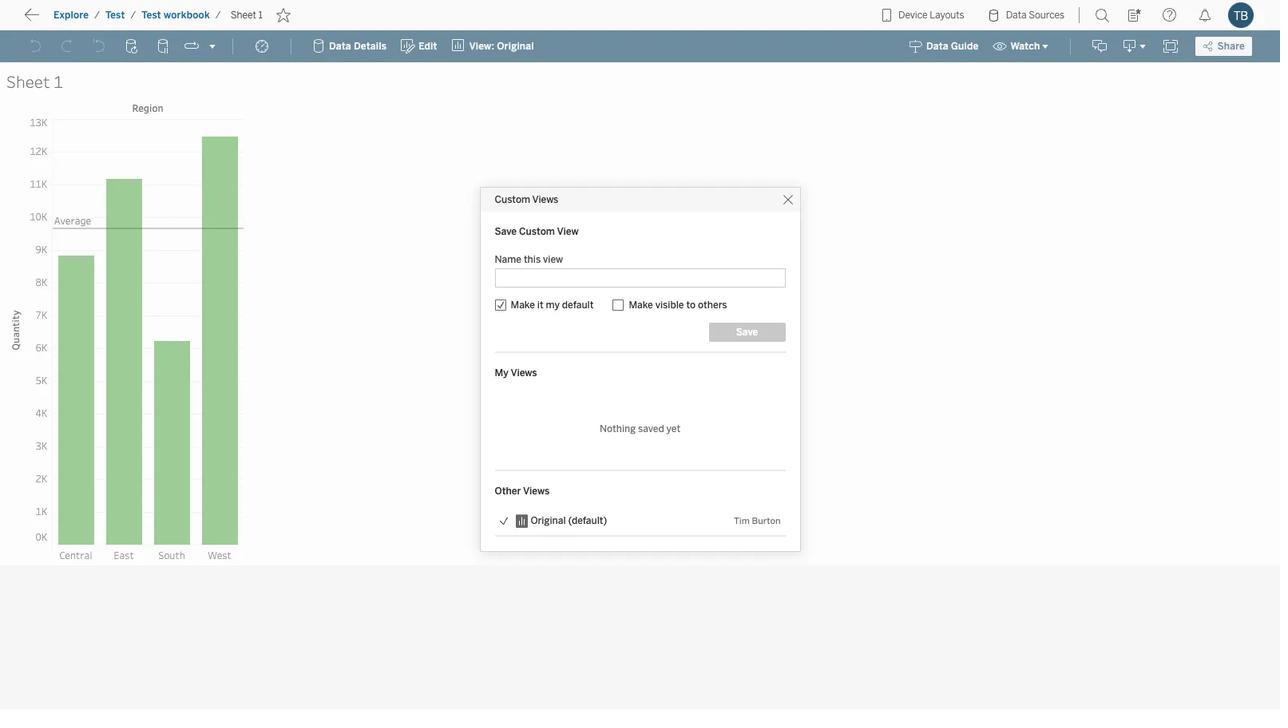 Task type: describe. For each thing, give the bounding box(es) containing it.
sheet
[[231, 10, 256, 21]]

skip to content
[[42, 12, 137, 27]]

skip
[[42, 12, 69, 27]]

content
[[88, 12, 137, 27]]

explore / test / test workbook /
[[54, 10, 221, 21]]

1 / from the left
[[94, 10, 100, 21]]

skip to content link
[[38, 9, 163, 30]]

test link
[[105, 9, 126, 22]]



Task type: vqa. For each thing, say whether or not it's contained in the screenshot.
left Test
yes



Task type: locate. For each thing, give the bounding box(es) containing it.
sheet 1 element
[[226, 10, 267, 21]]

sheet 1
[[231, 10, 263, 21]]

to
[[72, 12, 85, 27]]

1 test from the left
[[105, 10, 125, 21]]

2 / from the left
[[131, 10, 136, 21]]

0 horizontal spatial /
[[94, 10, 100, 21]]

1 horizontal spatial test
[[142, 10, 161, 21]]

1
[[258, 10, 263, 21]]

0 horizontal spatial test
[[105, 10, 125, 21]]

test workbook link
[[141, 9, 211, 22]]

explore
[[54, 10, 89, 21]]

/ left sheet
[[216, 10, 221, 21]]

2 horizontal spatial /
[[216, 10, 221, 21]]

test
[[105, 10, 125, 21], [142, 10, 161, 21]]

/ right test link
[[131, 10, 136, 21]]

/
[[94, 10, 100, 21], [131, 10, 136, 21], [216, 10, 221, 21]]

1 horizontal spatial /
[[131, 10, 136, 21]]

/ left test link
[[94, 10, 100, 21]]

workbook
[[164, 10, 210, 21]]

3 / from the left
[[216, 10, 221, 21]]

2 test from the left
[[142, 10, 161, 21]]

explore link
[[53, 9, 90, 22]]



